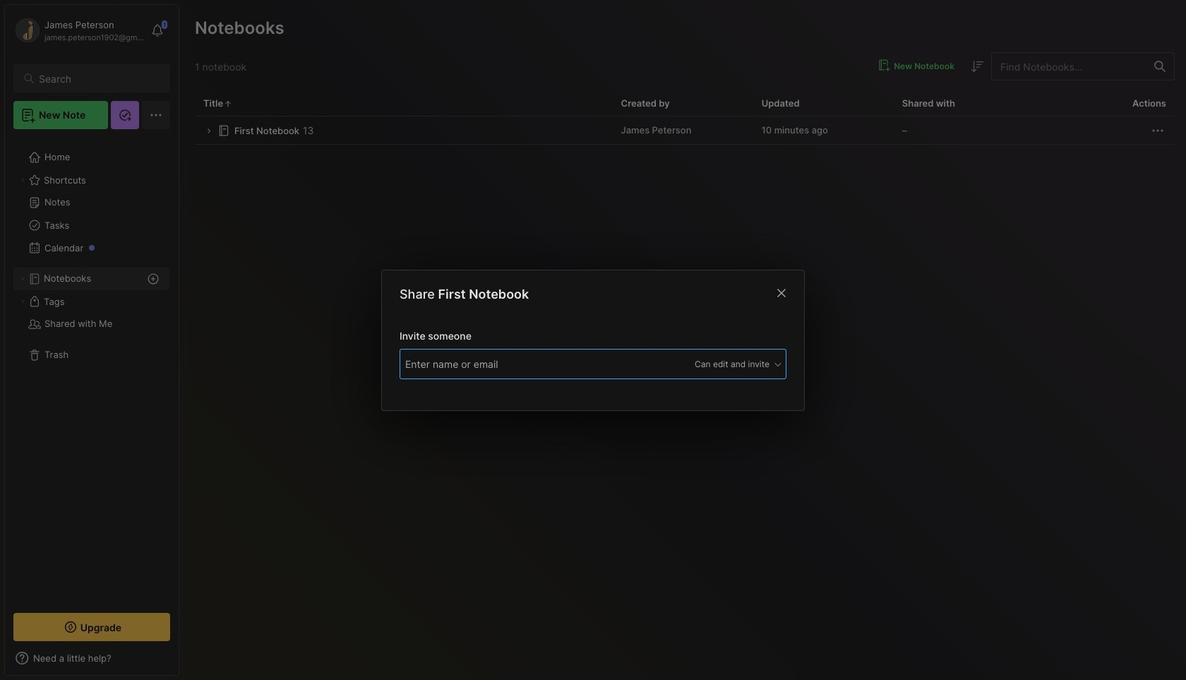 Task type: locate. For each thing, give the bounding box(es) containing it.
tree inside main element
[[5, 138, 179, 600]]

none search field inside main element
[[39, 70, 158, 87]]

row
[[195, 117, 1175, 145]]

expand tags image
[[18, 297, 27, 306]]

tree
[[5, 138, 179, 600]]

None search field
[[39, 70, 158, 87]]



Task type: describe. For each thing, give the bounding box(es) containing it.
Add tag field
[[404, 356, 574, 372]]

Select permission field
[[668, 357, 783, 370]]

expand notebooks image
[[18, 275, 27, 283]]

Find Notebooks… text field
[[992, 55, 1146, 78]]

main element
[[0, 0, 184, 680]]

Search text field
[[39, 72, 158, 85]]

close image
[[773, 284, 790, 301]]



Task type: vqa. For each thing, say whether or not it's contained in the screenshot.
the bottom More actions icon
no



